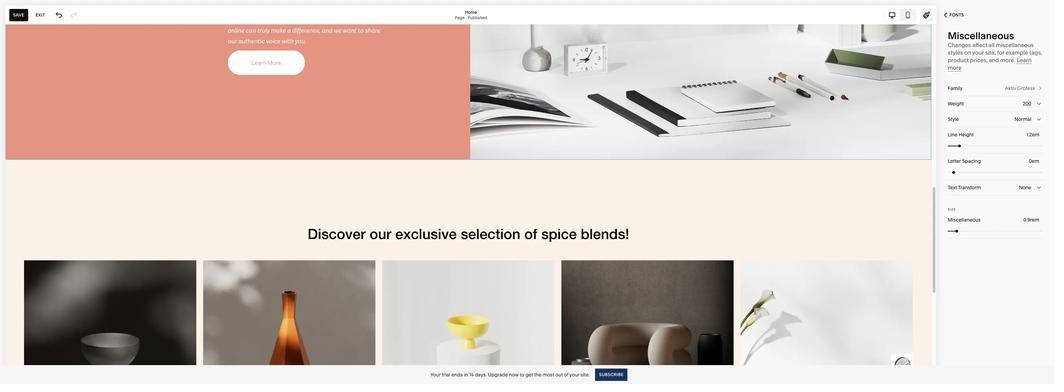 Task type: locate. For each thing, give the bounding box(es) containing it.
normal
[[1015, 116, 1032, 122]]

style
[[948, 116, 959, 122]]

published
[[468, 15, 487, 20]]

miscellaneous up site,
[[948, 30, 1014, 42]]

aktiv grotesk
[[1005, 85, 1035, 91]]

page
[[455, 15, 465, 20]]

miscellaneous
[[996, 42, 1034, 48]]

most
[[543, 372, 554, 378]]

1 miscellaneous from the top
[[948, 30, 1014, 42]]

transform
[[958, 185, 981, 191]]

Letter Spacing text field
[[1029, 157, 1041, 165]]

your right of
[[570, 372, 580, 378]]

size
[[948, 208, 956, 211]]

your
[[972, 49, 984, 56], [570, 372, 580, 378]]

None field
[[948, 96, 1043, 111], [948, 112, 1043, 127], [948, 180, 1043, 195], [948, 96, 1043, 111], [948, 112, 1043, 127], [948, 180, 1043, 195]]

your
[[431, 372, 441, 378]]

0 vertical spatial your
[[972, 49, 984, 56]]

0 vertical spatial miscellaneous
[[948, 30, 1014, 42]]

out
[[555, 372, 563, 378]]

family
[[948, 85, 963, 91]]

subscribe button
[[595, 369, 627, 381]]

letter
[[948, 158, 961, 164]]

tab list
[[884, 9, 916, 20]]

your up the prices,
[[972, 49, 984, 56]]

more.
[[1000, 57, 1016, 64]]

grotesk
[[1017, 85, 1035, 91]]

1 horizontal spatial your
[[972, 49, 984, 56]]

miscellaneous down size
[[948, 217, 981, 223]]

fonts
[[950, 12, 964, 18]]

exit button
[[32, 9, 49, 21]]

Letter Spacing range field
[[948, 165, 1043, 180]]

200
[[1023, 101, 1032, 107]]

on
[[965, 49, 971, 56]]

0 horizontal spatial your
[[570, 372, 580, 378]]

1 vertical spatial miscellaneous
[[948, 217, 981, 223]]

your inside changes affect all miscellaneous styles on your site, for example tags, product prices, and more.
[[972, 49, 984, 56]]

fonts button
[[937, 8, 972, 23]]

line height
[[948, 132, 974, 138]]

miscellaneous
[[948, 30, 1014, 42], [948, 217, 981, 223]]

trial
[[442, 372, 450, 378]]

2 miscellaneous from the top
[[948, 217, 981, 223]]

·
[[466, 15, 467, 20]]

aktiv
[[1005, 85, 1016, 91]]

letter spacing
[[948, 158, 981, 164]]

Line Height text field
[[1026, 131, 1041, 139]]

to
[[520, 372, 524, 378]]



Task type: describe. For each thing, give the bounding box(es) containing it.
Miscellaneous range field
[[948, 224, 1043, 239]]

changes
[[948, 42, 971, 48]]

weight
[[948, 101, 964, 107]]

save
[[13, 12, 24, 17]]

save button
[[9, 9, 28, 21]]

and
[[989, 57, 999, 64]]

ends
[[452, 372, 463, 378]]

your trial ends in 14 days. upgrade now to get the most out of your site.
[[431, 372, 590, 378]]

styles
[[948, 49, 963, 56]]

learn
[[1017, 57, 1032, 64]]

changes affect all miscellaneous styles on your site, for example tags, product prices, and more.
[[948, 42, 1042, 64]]

home
[[465, 9, 477, 15]]

text
[[948, 185, 957, 191]]

the
[[534, 372, 542, 378]]

exit
[[36, 12, 45, 17]]

example
[[1006, 49, 1028, 56]]

14
[[469, 372, 474, 378]]

days.
[[475, 372, 487, 378]]

Line Height range field
[[948, 138, 1043, 154]]

of
[[564, 372, 568, 378]]

more
[[948, 64, 962, 71]]

subscribe
[[599, 372, 624, 377]]

1 vertical spatial your
[[570, 372, 580, 378]]

get
[[526, 372, 533, 378]]

prices,
[[970, 57, 988, 64]]

text transform
[[948, 185, 981, 191]]

Miscellaneous text field
[[1024, 216, 1041, 224]]

learn more link
[[948, 57, 1032, 72]]

spacing
[[962, 158, 981, 164]]

in
[[464, 372, 468, 378]]

product
[[948, 57, 969, 64]]

affect
[[973, 42, 988, 48]]

home page · published
[[455, 9, 487, 20]]

site.
[[581, 372, 590, 378]]

all
[[989, 42, 995, 48]]

learn more
[[948, 57, 1032, 71]]

now
[[509, 372, 519, 378]]

for
[[997, 49, 1005, 56]]

none
[[1019, 185, 1032, 191]]

height
[[959, 132, 974, 138]]

site,
[[985, 49, 996, 56]]

line
[[948, 132, 958, 138]]

tags,
[[1030, 49, 1042, 56]]

upgrade
[[488, 372, 508, 378]]



Task type: vqa. For each thing, say whether or not it's contained in the screenshot.
'Informative' button on the right of page
no



